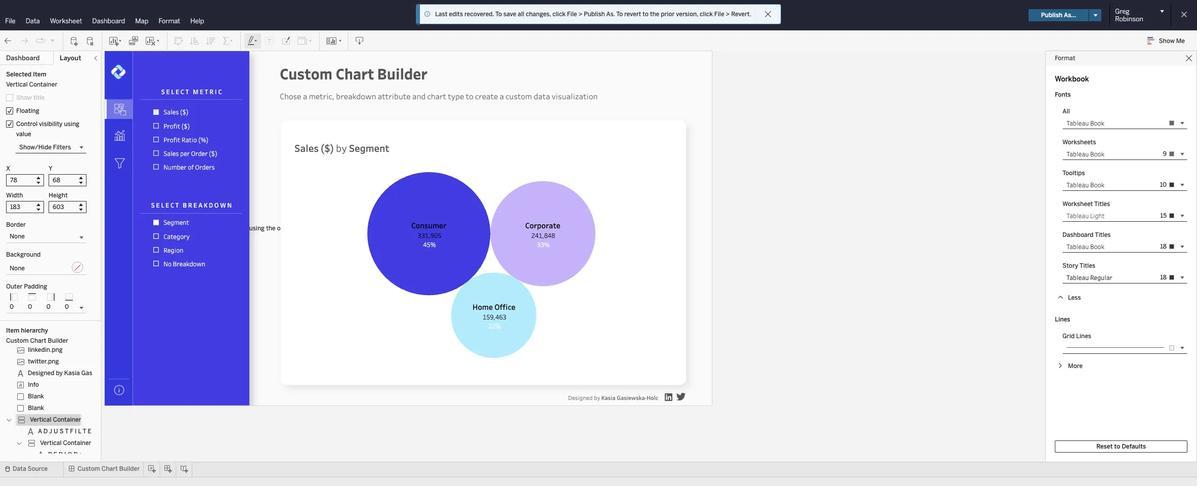 Task type: vqa. For each thing, say whether or not it's contained in the screenshot.
the bottom GASIEWSKA-
yes



Task type: locate. For each thing, give the bounding box(es) containing it.
d right k
[[209, 201, 213, 209]]

control
[[16, 120, 38, 128]]

s
[[161, 88, 165, 96], [151, 201, 155, 209], [60, 428, 64, 435], [99, 428, 103, 435]]

show inside button
[[1160, 37, 1175, 45]]

selected item vertical container
[[6, 71, 57, 88]]

n
[[227, 201, 232, 209]]

l for s e l e c t   m e t r i c
[[171, 88, 174, 96]]

1 vertical spatial blank
[[28, 405, 44, 412]]

container up :
[[63, 439, 91, 447]]

s left b in the top of the page
[[151, 201, 155, 209]]

none button
[[6, 230, 87, 243], [6, 260, 87, 275]]

vertical container up u
[[30, 416, 81, 423]]

($)
[[321, 141, 334, 154]]

click right 'version,'
[[700, 11, 713, 18]]

titles for story titles
[[1080, 262, 1096, 269]]

0 vertical spatial designed
[[28, 370, 54, 377]]

layout
[[60, 54, 81, 62]]

0 vertical spatial d
[[209, 201, 213, 209]]

1 none from the top
[[10, 233, 25, 240]]

create
[[475, 91, 498, 101]]

none for background
[[10, 265, 25, 272]]

1 horizontal spatial show
[[1160, 37, 1175, 45]]

c for s e l e c t   b r e a k d o w n
[[171, 201, 174, 209]]

less button
[[1056, 292, 1188, 304]]

worksheet
[[50, 17, 82, 25], [1063, 200, 1094, 208]]

item left hierarchy
[[6, 327, 19, 334]]

to inside 'alert'
[[643, 11, 649, 18]]

1 horizontal spatial c
[[181, 88, 184, 96]]

a
[[199, 201, 203, 209], [38, 428, 42, 435]]

dashboard up new worksheet "icon"
[[92, 17, 125, 25]]

0 vertical spatial blank
[[28, 393, 44, 400]]

1 vertical spatial gasiewska-
[[617, 394, 647, 401]]

a left "j"
[[38, 428, 42, 435]]

1 horizontal spatial kasia
[[602, 394, 616, 401]]

1 horizontal spatial click
[[700, 11, 713, 18]]

none button up background
[[6, 230, 87, 243]]

0 horizontal spatial a
[[38, 428, 42, 435]]

1 horizontal spatial publish
[[1042, 12, 1063, 19]]

Y text field
[[49, 174, 87, 186]]

e
[[166, 88, 170, 96], [176, 88, 179, 96], [200, 88, 204, 96], [156, 201, 160, 209], [166, 201, 169, 209], [194, 201, 197, 209], [88, 428, 92, 435], [53, 451, 57, 458]]

publish left as...
[[1042, 12, 1063, 19]]

w
[[220, 201, 226, 209]]

data up replay animation icon
[[26, 17, 40, 25]]

0 horizontal spatial o
[[68, 451, 72, 458]]

0 horizontal spatial lines
[[1056, 316, 1071, 323]]

0 vertical spatial to
[[643, 11, 649, 18]]

1 horizontal spatial >
[[726, 11, 730, 18]]

recovered.
[[465, 11, 494, 18]]

file
[[567, 11, 577, 18], [715, 11, 725, 18], [5, 17, 16, 25]]

1 horizontal spatial format
[[1056, 55, 1076, 62]]

0 vertical spatial item
[[33, 71, 46, 78]]

t left b in the top of the page
[[175, 201, 179, 209]]

clear sheet image
[[145, 36, 161, 46]]

o left w
[[214, 201, 219, 209]]

d
[[209, 201, 213, 209], [43, 428, 48, 435], [74, 451, 78, 458]]

marks. press enter to open the view data window.. use arrow keys to navigate data visualization elements. image
[[105, 95, 133, 123], [147, 105, 236, 174], [105, 122, 133, 150], [105, 149, 133, 177], [293, 161, 671, 171], [293, 172, 671, 358], [147, 216, 236, 270]]

c
[[181, 88, 184, 96], [218, 88, 222, 96], [171, 201, 174, 209]]

story titles
[[1063, 262, 1096, 269]]

custom right recovered.
[[511, 10, 541, 20]]

worksheet for worksheet
[[50, 17, 82, 25]]

to
[[496, 11, 502, 18], [617, 11, 623, 18]]

titles right 'story'
[[1080, 262, 1096, 269]]

format
[[159, 17, 180, 25], [1056, 55, 1076, 62]]

1 vertical spatial custom chart builder
[[78, 465, 140, 472]]

designed by kasia gasiewska-holc
[[28, 370, 127, 377], [569, 394, 659, 401]]

builder
[[567, 10, 595, 20], [377, 63, 428, 84], [48, 337, 68, 344], [119, 465, 140, 472]]

builder inside item hierarchy custom chart builder
[[48, 337, 68, 344]]

2 horizontal spatial d
[[209, 201, 213, 209]]

show title
[[16, 94, 45, 101]]

1 horizontal spatial designed by kasia gasiewska-holc
[[569, 394, 659, 401]]

2 to from the left
[[617, 11, 623, 18]]

replay animation image
[[50, 37, 56, 43]]

> left revert.
[[726, 11, 730, 18]]

o left :
[[68, 451, 72, 458]]

1 vertical spatial a
[[38, 428, 42, 435]]

1 horizontal spatial l
[[161, 201, 164, 209]]

pause auto updates image
[[86, 36, 96, 46]]

0 horizontal spatial l
[[78, 428, 81, 435]]

l left m
[[171, 88, 174, 96]]

linkedin.png
[[28, 346, 63, 353]]

custom chart builder up breakdown at top left
[[280, 63, 428, 84]]

container up 'a d j u s t   f i l t e r s' on the bottom left of page
[[53, 416, 81, 423]]

to right reset
[[1115, 443, 1121, 450]]

p
[[48, 451, 52, 458]]

swap rows and columns image
[[174, 36, 184, 46]]

0 vertical spatial worksheet
[[50, 17, 82, 25]]

0 vertical spatial kasia
[[64, 370, 80, 377]]

lines up grid
[[1056, 316, 1071, 323]]

0 horizontal spatial to
[[466, 91, 474, 101]]

none down border
[[10, 233, 25, 240]]

0 vertical spatial none
[[10, 233, 25, 240]]

revert
[[625, 11, 642, 18]]

attribute
[[378, 91, 411, 101]]

2 click from the left
[[700, 11, 713, 18]]

l right f on the bottom left of the page
[[78, 428, 81, 435]]

1 vertical spatial show
[[16, 94, 32, 101]]

2 blank from the top
[[28, 405, 44, 412]]

titles
[[1095, 200, 1111, 208], [1096, 231, 1111, 238], [1080, 262, 1096, 269]]

vertical up "j"
[[30, 416, 51, 423]]

2 horizontal spatial to
[[1115, 443, 1121, 450]]

X text field
[[6, 174, 44, 186]]

f
[[70, 428, 73, 435]]

0 vertical spatial custom chart builder
[[280, 63, 428, 84]]

c left b in the top of the page
[[171, 201, 174, 209]]

0 vertical spatial show
[[1160, 37, 1175, 45]]

sales
[[295, 141, 319, 154]]

item
[[33, 71, 46, 78], [6, 327, 19, 334]]

vertical container up p e r i o d : at left
[[40, 439, 91, 447]]

click right changes,
[[553, 11, 566, 18]]

data
[[534, 91, 550, 101]]

1 0 from the left
[[10, 303, 14, 310]]

0 vertical spatial o
[[214, 201, 219, 209]]

c right m
[[218, 88, 222, 96]]

worksheet up 'new data source' icon
[[50, 17, 82, 25]]

custom chart builder
[[280, 63, 428, 84], [78, 465, 140, 472]]

1 none button from the top
[[6, 230, 87, 243]]

titles up 'dashboard titles'
[[1095, 200, 1111, 208]]

1 horizontal spatial o
[[214, 201, 219, 209]]

titles for worksheet titles
[[1095, 200, 1111, 208]]

0 horizontal spatial c
[[171, 201, 174, 209]]

file right changes,
[[567, 11, 577, 18]]

revert.
[[732, 11, 752, 18]]

Width text field
[[6, 201, 44, 213]]

0 down padding
[[46, 303, 50, 310]]

1 horizontal spatial gasiewska-
[[617, 394, 647, 401]]

type
[[448, 91, 464, 101]]

1 vertical spatial titles
[[1096, 231, 1111, 238]]

1 vertical spatial vertical container
[[40, 439, 91, 447]]

map
[[135, 17, 149, 25]]

t for a d j u s t   f i l t e r s
[[65, 428, 69, 435]]

selected
[[6, 71, 31, 78]]

0 horizontal spatial >
[[579, 11, 583, 18]]

1 horizontal spatial a
[[500, 91, 504, 101]]

image image
[[127, 45, 263, 419], [111, 64, 126, 79], [274, 114, 699, 398], [677, 393, 686, 400], [665, 393, 673, 401]]

last
[[435, 11, 448, 18]]

as...
[[1065, 12, 1077, 19]]

0 horizontal spatial click
[[553, 11, 566, 18]]

to right type
[[466, 91, 474, 101]]

1 vertical spatial holc
[[647, 394, 659, 401]]

custom down :
[[78, 465, 100, 472]]

> left as.
[[579, 11, 583, 18]]

2 horizontal spatial l
[[171, 88, 174, 96]]

none for border
[[10, 233, 25, 240]]

0 vertical spatial a
[[199, 201, 203, 209]]

workbook
[[1056, 75, 1090, 84]]

greg robinson
[[1116, 8, 1144, 23]]

0 vertical spatial titles
[[1095, 200, 1111, 208]]

o
[[214, 201, 219, 209], [68, 451, 72, 458]]

kasia
[[64, 370, 80, 377], [602, 394, 616, 401]]

d left :
[[74, 451, 78, 458]]

2 a from the left
[[500, 91, 504, 101]]

worksheet down tooltips at the top
[[1063, 200, 1094, 208]]

file left revert.
[[715, 11, 725, 18]]

t for s e l e c t   m e t r i c
[[186, 88, 189, 96]]

r right f on the bottom left of the page
[[93, 428, 97, 435]]

0 vertical spatial dashboard
[[92, 17, 125, 25]]

0 vertical spatial l
[[171, 88, 174, 96]]

1 horizontal spatial to
[[643, 11, 649, 18]]

1 > from the left
[[579, 11, 583, 18]]

i left :
[[64, 451, 66, 458]]

to
[[643, 11, 649, 18], [466, 91, 474, 101], [1115, 443, 1121, 450]]

gasiewska-
[[81, 370, 114, 377], [617, 394, 647, 401]]

1 vertical spatial lines
[[1077, 333, 1092, 340]]

info image
[[424, 11, 431, 18]]

0 vertical spatial by
[[336, 141, 347, 154]]

none down background
[[10, 265, 25, 272]]

fit image
[[297, 36, 313, 46]]

0 vertical spatial data
[[26, 17, 40, 25]]

1 horizontal spatial d
[[74, 451, 78, 458]]

0 vertical spatial gasiewska-
[[81, 370, 114, 377]]

prior
[[661, 11, 675, 18]]

show/hide cards image
[[326, 36, 342, 46]]

item inside item hierarchy custom chart builder
[[6, 327, 19, 334]]

data
[[26, 17, 40, 25], [13, 465, 26, 472]]

2 vertical spatial i
[[64, 451, 66, 458]]

r right m
[[210, 88, 214, 96]]

totals image
[[222, 36, 234, 46]]

0 horizontal spatial worksheet
[[50, 17, 82, 25]]

d left "j"
[[43, 428, 48, 435]]

to left the save on the top of the page
[[496, 11, 502, 18]]

0 vertical spatial format
[[159, 17, 180, 25]]

1 horizontal spatial dashboard
[[92, 17, 125, 25]]

custom down hierarchy
[[6, 337, 29, 344]]

publish left as.
[[584, 11, 605, 18]]

0 vertical spatial lines
[[1056, 316, 1071, 323]]

none button up padding
[[6, 260, 87, 275]]

none
[[10, 233, 25, 240], [10, 265, 25, 272]]

2 none from the top
[[10, 265, 25, 272]]

k
[[204, 201, 208, 209]]

0 vertical spatial i
[[215, 88, 217, 96]]

custom chart builder down :
[[78, 465, 140, 472]]

1 horizontal spatial file
[[567, 11, 577, 18]]

titles for dashboard titles
[[1096, 231, 1111, 238]]

1 to from the left
[[496, 11, 502, 18]]

file up 'undo' icon
[[5, 17, 16, 25]]

data left source
[[13, 465, 26, 472]]

2 0 from the left
[[28, 303, 32, 310]]

defaults
[[1123, 443, 1147, 450]]

0 down outer
[[10, 303, 14, 310]]

1 horizontal spatial i
[[75, 428, 77, 435]]

1 vertical spatial worksheet
[[1063, 200, 1094, 208]]

custom inside item hierarchy custom chart builder
[[6, 337, 29, 344]]

0 horizontal spatial gasiewska-
[[81, 370, 114, 377]]

2 vertical spatial d
[[74, 451, 78, 458]]

lines right grid
[[1077, 333, 1092, 340]]

r
[[210, 88, 214, 96], [188, 201, 192, 209], [93, 428, 97, 435], [59, 451, 63, 458]]

titles down worksheet titles
[[1096, 231, 1111, 238]]

0 down outer padding
[[28, 303, 32, 310]]

0 vertical spatial none button
[[6, 230, 87, 243]]

l left b in the top of the page
[[161, 201, 164, 209]]

i right m
[[215, 88, 217, 96]]

to left the
[[643, 11, 649, 18]]

show up floating
[[16, 94, 32, 101]]

1 vertical spatial o
[[68, 451, 72, 458]]

publish inside 'alert'
[[584, 11, 605, 18]]

c left m
[[181, 88, 184, 96]]

t left m
[[186, 88, 189, 96]]

format up swap rows and columns image
[[159, 17, 180, 25]]

item up 'vertical container'
[[33, 71, 46, 78]]

vertical container
[[30, 416, 81, 423], [40, 439, 91, 447]]

1 vertical spatial vertical
[[40, 439, 62, 447]]

0 horizontal spatial format
[[159, 17, 180, 25]]

2 vertical spatial by
[[594, 394, 601, 401]]

blank
[[28, 393, 44, 400], [28, 405, 44, 412]]

0 vertical spatial designed by kasia gasiewska-holc
[[28, 370, 127, 377]]

show left me
[[1160, 37, 1175, 45]]

new worksheet image
[[108, 36, 123, 46]]

worksheets
[[1063, 139, 1097, 146]]

0
[[10, 303, 14, 310], [28, 303, 32, 310], [46, 303, 50, 310], [65, 303, 69, 310]]

t left f on the bottom left of the page
[[65, 428, 69, 435]]

1 horizontal spatial worksheet
[[1063, 200, 1094, 208]]

outer padding
[[6, 283, 47, 290]]

0 horizontal spatial to
[[496, 11, 502, 18]]

a right chose
[[303, 91, 307, 101]]

format up 'workbook'
[[1056, 55, 1076, 62]]

to right as.
[[617, 11, 623, 18]]

2 horizontal spatial c
[[218, 88, 222, 96]]

a right the create
[[500, 91, 504, 101]]

0 up item hierarchy custom chart builder
[[65, 303, 69, 310]]

dashboard up story titles
[[1063, 231, 1094, 238]]

0 horizontal spatial by
[[56, 370, 63, 377]]

i right f on the bottom left of the page
[[75, 428, 77, 435]]

dashboard up selected
[[6, 54, 40, 62]]

custom
[[511, 10, 541, 20], [280, 63, 333, 84], [6, 337, 29, 344], [78, 465, 100, 472]]

r right p
[[59, 451, 63, 458]]

1 vertical spatial data
[[13, 465, 26, 472]]

2 none button from the top
[[6, 260, 87, 275]]

0 horizontal spatial show
[[16, 94, 32, 101]]

2 vertical spatial to
[[1115, 443, 1121, 450]]

hierarchy
[[21, 327, 48, 334]]

download image
[[355, 36, 365, 46]]

0 horizontal spatial a
[[303, 91, 307, 101]]

a left k
[[199, 201, 203, 209]]

vertical down "j"
[[40, 439, 62, 447]]

1 vertical spatial l
[[161, 201, 164, 209]]

show
[[1160, 37, 1175, 45], [16, 94, 32, 101]]

3 0 from the left
[[46, 303, 50, 310]]

duplicate image
[[129, 36, 139, 46]]

0 vertical spatial holc
[[114, 370, 127, 377]]



Task type: describe. For each thing, give the bounding box(es) containing it.
show for show title
[[16, 94, 32, 101]]

t right m
[[205, 88, 208, 96]]

robinson
[[1116, 15, 1144, 23]]

0 horizontal spatial i
[[64, 451, 66, 458]]

last edits recovered. to save all changes, click file > publish as. to revert to the prior version, click file > revert. alert
[[435, 10, 752, 19]]

info
[[28, 381, 39, 388]]

publish inside button
[[1042, 12, 1063, 19]]

1 horizontal spatial holc
[[647, 394, 659, 401]]

story
[[1063, 262, 1079, 269]]

metric,
[[309, 91, 335, 101]]

format workbook image
[[281, 36, 291, 46]]

version,
[[677, 11, 699, 18]]

twitter.png
[[28, 358, 59, 365]]

chose a metric, breakdown attribute and chart type to create a custom data visualization
[[280, 91, 600, 101]]

the
[[650, 11, 660, 18]]

1 blank from the top
[[28, 393, 44, 400]]

Height text field
[[49, 201, 87, 213]]

2 horizontal spatial file
[[715, 11, 725, 18]]

me
[[1177, 37, 1186, 45]]

y
[[49, 165, 53, 172]]

t right f on the bottom left of the page
[[83, 428, 86, 435]]

x
[[6, 165, 10, 172]]

title
[[33, 94, 45, 101]]

reset to defaults
[[1097, 443, 1147, 450]]

0 vertical spatial container
[[53, 416, 81, 423]]

floating
[[16, 107, 39, 114]]

worksheet titles
[[1063, 200, 1111, 208]]

s right u
[[60, 428, 64, 435]]

save
[[504, 11, 517, 18]]

none button for background
[[6, 260, 87, 275]]

0 horizontal spatial kasia
[[64, 370, 80, 377]]

all
[[1063, 108, 1071, 115]]

to inside button
[[1115, 443, 1121, 450]]

2 horizontal spatial i
[[215, 88, 217, 96]]

b
[[183, 201, 187, 209]]

new data source image
[[69, 36, 79, 46]]

worksheet for worksheet titles
[[1063, 200, 1094, 208]]

2 vertical spatial dashboard
[[1063, 231, 1094, 238]]

s e l e c t   m e t r i c
[[161, 88, 222, 96]]

chose
[[280, 91, 301, 101]]

0 horizontal spatial file
[[5, 17, 16, 25]]

4 0 from the left
[[65, 303, 69, 310]]

show me
[[1160, 37, 1186, 45]]

padding
[[24, 283, 47, 290]]

1 vertical spatial container
[[63, 439, 91, 447]]

1 horizontal spatial a
[[199, 201, 203, 209]]

greg
[[1116, 8, 1130, 15]]

u
[[54, 428, 58, 435]]

1 horizontal spatial by
[[336, 141, 347, 154]]

1 vertical spatial by
[[56, 370, 63, 377]]

1 a from the left
[[303, 91, 307, 101]]

s right f on the bottom left of the page
[[99, 428, 103, 435]]

s e l e c t   b r e a k d o w n
[[151, 201, 232, 209]]

last edits recovered. to save all changes, click file > publish as. to revert to the prior version, click file > revert.
[[435, 11, 752, 18]]

data for data
[[26, 17, 40, 25]]

2 vertical spatial l
[[78, 428, 81, 435]]

0 vertical spatial vertical
[[30, 416, 51, 423]]

reset
[[1097, 443, 1113, 450]]

outer
[[6, 283, 22, 290]]

less
[[1069, 294, 1082, 301]]

0 horizontal spatial designed
[[28, 370, 54, 377]]

width
[[6, 192, 23, 199]]

0 vertical spatial vertical container
[[30, 416, 81, 423]]

background
[[6, 251, 41, 258]]

t for s e l e c t   b r e a k d o w n
[[175, 201, 179, 209]]

visibility
[[39, 120, 63, 128]]

fonts
[[1056, 91, 1072, 98]]

redo image
[[19, 36, 29, 46]]

marks. press enter to open the view data window.. use arrow keys to navigate data visualization elements. image
[[113, 384, 126, 396]]

chart inside item hierarchy custom chart builder
[[30, 337, 46, 344]]

collapse image
[[93, 55, 99, 61]]

control visibility using value
[[16, 120, 80, 138]]

using
[[64, 120, 80, 128]]

0 horizontal spatial d
[[43, 428, 48, 435]]

2 > from the left
[[726, 11, 730, 18]]

tooltips
[[1063, 170, 1086, 177]]

sales ($) by segment
[[295, 141, 390, 154]]

show labels image
[[265, 36, 275, 46]]

1 horizontal spatial lines
[[1077, 333, 1092, 340]]

grid lines
[[1063, 333, 1092, 340]]

show for show me
[[1160, 37, 1175, 45]]

replay animation image
[[35, 36, 46, 46]]

show me button
[[1143, 33, 1195, 49]]

segment
[[349, 141, 390, 154]]

m
[[193, 88, 199, 96]]

l for s e l e c t   b r e a k d o w n
[[161, 201, 164, 209]]

publish as...
[[1042, 12, 1077, 19]]

visualization
[[552, 91, 598, 101]]

vertical container
[[6, 81, 57, 88]]

publish as... button
[[1029, 9, 1090, 21]]

source
[[28, 465, 48, 472]]

value
[[16, 131, 31, 138]]

none button for border
[[6, 230, 87, 243]]

undo image
[[3, 36, 13, 46]]

data source
[[13, 465, 48, 472]]

as.
[[607, 11, 615, 18]]

(tableau
[[597, 10, 630, 20]]

custom up metric,
[[280, 63, 333, 84]]

height
[[49, 192, 68, 199]]

1 click from the left
[[553, 11, 566, 18]]

sort ascending image
[[190, 36, 200, 46]]

custom chart builder (tableau public)
[[511, 10, 659, 20]]

0 horizontal spatial dashboard
[[6, 54, 40, 62]]

c for s e l e c t   m e t r i c
[[181, 88, 184, 96]]

0 horizontal spatial custom chart builder
[[78, 465, 140, 472]]

item hierarchy custom chart builder
[[6, 327, 68, 344]]

highlight image
[[247, 36, 259, 46]]

border
[[6, 221, 26, 228]]

1 horizontal spatial designed
[[569, 394, 593, 401]]

data for data source
[[13, 465, 26, 472]]

dashboard titles
[[1063, 231, 1111, 238]]

item inside 'selected item vertical container'
[[33, 71, 46, 78]]

grid
[[1063, 333, 1075, 340]]

a d j u s t   f i l t e r s
[[38, 428, 103, 435]]

2 horizontal spatial by
[[594, 394, 601, 401]]

changes,
[[526, 11, 551, 18]]

p e r i o d :
[[48, 451, 81, 458]]

sort descending image
[[206, 36, 216, 46]]

:
[[80, 451, 81, 458]]

breakdown
[[336, 91, 376, 101]]

and
[[413, 91, 426, 101]]

all
[[518, 11, 525, 18]]

1 vertical spatial to
[[466, 91, 474, 101]]

custom
[[506, 91, 532, 101]]

1 vertical spatial format
[[1056, 55, 1076, 62]]

r right b in the top of the page
[[188, 201, 192, 209]]

edits
[[449, 11, 463, 18]]

chart
[[428, 91, 447, 101]]

help
[[190, 17, 204, 25]]

s left m
[[161, 88, 165, 96]]

j
[[49, 428, 52, 435]]

public)
[[632, 10, 659, 20]]



